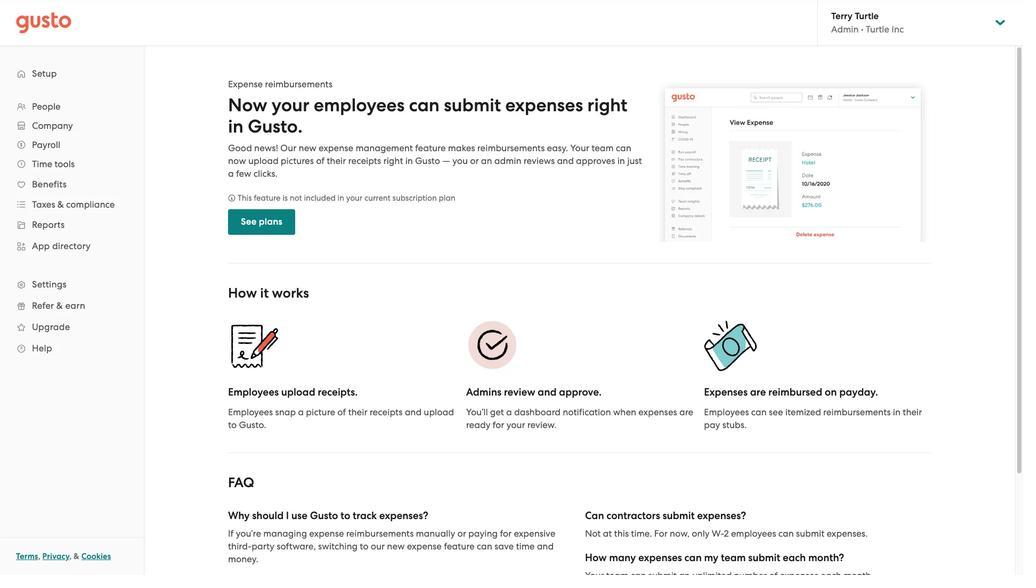 Task type: vqa. For each thing, say whether or not it's contained in the screenshot.
Employees
yes



Task type: locate. For each thing, give the bounding box(es) containing it.
and inside if you're managing expense reimbursements manually or paying for expensive third-party software, switching to our new expense feature can save time and money.
[[537, 542, 554, 552]]

gusto navigation element
[[0, 46, 144, 376]]

get
[[490, 407, 504, 418]]

gusto. inside expense reimbursements now your employees can submit expenses right in gusto. good news! our new expense management feature makes reimbursements easy. your team can now upload pictures of their receipts right in gusto — you or an admin reviews and approves in just a few clicks.
[[248, 116, 303, 137]]

receipts inside expense reimbursements now your employees can submit expenses right in gusto. good news! our new expense management feature makes reimbursements easy. your team can now upload pictures of their receipts right in gusto — you or an admin reviews and approves in just a few clicks.
[[348, 156, 381, 166]]

2 vertical spatial &
[[74, 552, 79, 562]]

list
[[0, 97, 144, 359]]

subscription
[[392, 193, 437, 203]]

how down "not"
[[585, 552, 607, 564]]

in inside employees can see itemized reimbursements in their pay stubs.
[[893, 407, 901, 418]]

1 vertical spatial your
[[346, 193, 362, 203]]

0 vertical spatial gusto.
[[248, 116, 303, 137]]

you'll
[[466, 407, 488, 418]]

employees upload receipts.
[[228, 387, 358, 399]]

of right pictures
[[316, 156, 325, 166]]

right up your
[[587, 94, 627, 116]]

this
[[237, 193, 252, 203]]

0 vertical spatial new
[[299, 143, 316, 153]]

upload up snap on the left bottom of page
[[281, 387, 315, 399]]

for inside if you're managing expense reimbursements manually or paying for expensive third-party software, switching to our new expense feature can save time and money.
[[500, 529, 512, 539]]

your
[[272, 94, 309, 116], [346, 193, 362, 203], [507, 420, 525, 431]]

1 horizontal spatial are
[[750, 387, 766, 399]]

0 horizontal spatial upload
[[248, 156, 278, 166]]

your right "now"
[[272, 94, 309, 116]]

employees inside employees can see itemized reimbursements in their pay stubs.
[[704, 407, 749, 418]]

0 vertical spatial expense
[[319, 143, 353, 153]]

, left cookies
[[69, 552, 72, 562]]

benefits link
[[11, 175, 133, 194]]

expenses up easy.
[[505, 94, 583, 116]]

1 horizontal spatial of
[[337, 407, 346, 418]]

0 vertical spatial team
[[592, 143, 614, 153]]

0 horizontal spatial team
[[592, 143, 614, 153]]

2 horizontal spatial to
[[360, 542, 368, 552]]

0 horizontal spatial their
[[327, 156, 346, 166]]

team up approves
[[592, 143, 614, 153]]

1 vertical spatial new
[[387, 542, 405, 552]]

employees up stubs.
[[704, 407, 749, 418]]

right down the management
[[383, 156, 403, 166]]

0 horizontal spatial your
[[272, 94, 309, 116]]

list containing people
[[0, 97, 144, 359]]

submit left each
[[748, 552, 780, 564]]

month?
[[808, 552, 844, 564]]

should
[[252, 510, 284, 522]]

their inside expense reimbursements now your employees can submit expenses right in gusto. good news! our new expense management feature makes reimbursements easy. your team can now upload pictures of their receipts right in gusto — you or an admin reviews and approves in just a few clicks.
[[327, 156, 346, 166]]

money.
[[228, 554, 258, 565]]

0 horizontal spatial employees
[[314, 94, 405, 116]]

1 horizontal spatial ,
[[69, 552, 72, 562]]

now
[[228, 156, 246, 166]]

cookies
[[81, 552, 111, 562]]

1 horizontal spatial new
[[387, 542, 405, 552]]

2 horizontal spatial a
[[506, 407, 512, 418]]

2 vertical spatial to
[[360, 542, 368, 552]]

2 vertical spatial upload
[[424, 407, 454, 418]]

earn
[[65, 301, 85, 311]]

right
[[587, 94, 627, 116], [383, 156, 403, 166]]

, left privacy
[[38, 552, 40, 562]]

a inside expense reimbursements now your employees can submit expenses right in gusto. good news! our new expense management feature makes reimbursements easy. your team can now upload pictures of their receipts right in gusto — you or an admin reviews and approves in just a few clicks.
[[228, 168, 234, 179]]

1 vertical spatial are
[[679, 407, 693, 418]]

0 horizontal spatial to
[[228, 420, 237, 431]]

review
[[504, 387, 535, 399]]

employees left snap on the left bottom of page
[[228, 407, 273, 418]]

to
[[228, 420, 237, 431], [341, 510, 350, 522], [360, 542, 368, 552]]

receipts.
[[318, 387, 358, 399]]

their inside employees snap a picture of their receipts and upload to gusto.
[[348, 407, 367, 418]]

& inside taxes & compliance "dropdown button"
[[57, 199, 64, 210]]

1 horizontal spatial right
[[587, 94, 627, 116]]

new right our
[[387, 542, 405, 552]]

gusto. up news!
[[248, 116, 303, 137]]

feature down manually
[[444, 542, 475, 552]]

their inside employees can see itemized reimbursements in their pay stubs.
[[903, 407, 922, 418]]

or left paying
[[457, 529, 466, 539]]

your down dashboard
[[507, 420, 525, 431]]

for up save
[[500, 529, 512, 539]]

1 , from the left
[[38, 552, 40, 562]]

makes
[[448, 143, 475, 153]]

how many expenses can my team submit each month?
[[585, 552, 844, 564]]

employees inside expense reimbursements now your employees can submit expenses right in gusto. good news! our new expense management feature makes reimbursements easy. your team can now upload pictures of their receipts right in gusto — you or an admin reviews and approves in just a few clicks.
[[314, 94, 405, 116]]

setup link
[[11, 64, 133, 83]]

employees right 2
[[731, 529, 776, 539]]

upgrade link
[[11, 318, 133, 337]]

feature inside if you're managing expense reimbursements manually or paying for expensive third-party software, switching to our new expense feature can save time and money.
[[444, 542, 475, 552]]

expenses? up w-
[[697, 510, 746, 522]]

2 horizontal spatial their
[[903, 407, 922, 418]]

taxes & compliance
[[32, 199, 115, 210]]

feature up —
[[415, 143, 446, 153]]

0 horizontal spatial new
[[299, 143, 316, 153]]

paying
[[468, 529, 498, 539]]

0 vertical spatial upload
[[248, 156, 278, 166]]

0 horizontal spatial how
[[228, 285, 257, 302]]

time.
[[631, 529, 652, 539]]

0 horizontal spatial expenses?
[[379, 510, 428, 522]]

0 vertical spatial or
[[470, 156, 479, 166]]

a for employees upload receipts.
[[298, 407, 304, 418]]

are inside you'll get a dashboard notification when expenses are ready for your review.
[[679, 407, 693, 418]]

people
[[32, 101, 61, 112]]

0 horizontal spatial or
[[457, 529, 466, 539]]

for inside you'll get a dashboard notification when expenses are ready for your review.
[[493, 420, 504, 431]]

&
[[57, 199, 64, 210], [56, 301, 63, 311], [74, 552, 79, 562]]

& right 'taxes'
[[57, 199, 64, 210]]

1 vertical spatial employees
[[731, 529, 776, 539]]

tools
[[54, 159, 75, 169]]

new up pictures
[[299, 143, 316, 153]]

time tools
[[32, 159, 75, 169]]

1 vertical spatial team
[[721, 552, 746, 564]]

upload up "clicks."
[[248, 156, 278, 166]]

included
[[304, 193, 336, 203]]

when
[[613, 407, 636, 418]]

turtle right •
[[866, 24, 889, 35]]

gusto. down employees upload receipts.
[[239, 420, 266, 431]]

0 horizontal spatial right
[[383, 156, 403, 166]]

a for admins review and approve.
[[506, 407, 512, 418]]

turtle
[[855, 11, 879, 22], [866, 24, 889, 35]]

itemized
[[785, 407, 821, 418]]

1 horizontal spatial employees
[[731, 529, 776, 539]]

a inside you'll get a dashboard notification when expenses are ready for your review.
[[506, 407, 512, 418]]

1 horizontal spatial upload
[[281, 387, 315, 399]]

of down receipts.
[[337, 407, 346, 418]]

home image
[[16, 12, 71, 33]]

dollar bill illustration image
[[704, 319, 757, 373]]

expense right our
[[319, 143, 353, 153]]

1 vertical spatial expenses
[[638, 407, 677, 418]]

team right my
[[721, 552, 746, 564]]

can inside if you're managing expense reimbursements manually or paying for expensive third-party software, switching to our new expense feature can save time and money.
[[477, 542, 492, 552]]

1 horizontal spatial how
[[585, 552, 607, 564]]

expenses down 'for'
[[638, 552, 682, 564]]

feature inside expense reimbursements now your employees can submit expenses right in gusto. good news! our new expense management feature makes reimbursements easy. your team can now upload pictures of their receipts right in gusto — you or an admin reviews and approves in just a few clicks.
[[415, 143, 446, 153]]

submit
[[444, 94, 501, 116], [663, 510, 695, 522], [796, 529, 825, 539], [748, 552, 780, 564]]

2 vertical spatial expenses
[[638, 552, 682, 564]]

manually
[[416, 529, 455, 539]]

a left few
[[228, 168, 234, 179]]

1 horizontal spatial a
[[298, 407, 304, 418]]

a inside employees snap a picture of their receipts and upload to gusto.
[[298, 407, 304, 418]]

2 vertical spatial your
[[507, 420, 525, 431]]

directory
[[52, 241, 91, 252]]

upload left you'll
[[424, 407, 454, 418]]

1 vertical spatial gusto.
[[239, 420, 266, 431]]

0 vertical spatial right
[[587, 94, 627, 116]]

are
[[750, 387, 766, 399], [679, 407, 693, 418]]

your inside expense reimbursements now your employees can submit expenses right in gusto. good news! our new expense management feature makes reimbursements easy. your team can now upload pictures of their receipts right in gusto — you or an admin reviews and approves in just a few clicks.
[[272, 94, 309, 116]]

gusto left —
[[415, 156, 440, 166]]

expenses right when
[[638, 407, 677, 418]]

see plans
[[241, 216, 282, 228]]

1 vertical spatial right
[[383, 156, 403, 166]]

0 vertical spatial expenses
[[505, 94, 583, 116]]

or left the an
[[470, 156, 479, 166]]

1 vertical spatial to
[[341, 510, 350, 522]]

can
[[409, 94, 440, 116], [616, 143, 631, 153], [751, 407, 767, 418], [778, 529, 794, 539], [477, 542, 492, 552], [684, 552, 702, 564]]

expense down manually
[[407, 542, 442, 552]]

admin
[[831, 24, 859, 35]]

1 horizontal spatial to
[[341, 510, 350, 522]]

employees up the management
[[314, 94, 405, 116]]

expenses inside expense reimbursements now your employees can submit expenses right in gusto. good news! our new expense management feature makes reimbursements easy. your team can now upload pictures of their receipts right in gusto — you or an admin reviews and approves in just a few clicks.
[[505, 94, 583, 116]]

employees inside employees snap a picture of their receipts and upload to gusto.
[[228, 407, 273, 418]]

1 vertical spatial for
[[500, 529, 512, 539]]

upload inside employees snap a picture of their receipts and upload to gusto.
[[424, 407, 454, 418]]

time
[[32, 159, 52, 169]]

company button
[[11, 116, 133, 135]]

how for how many expenses can my team submit each month?
[[585, 552, 607, 564]]

1 horizontal spatial your
[[346, 193, 362, 203]]

receipt illustration image
[[228, 319, 281, 373]]

checkmark illustration image
[[466, 319, 519, 373]]

expense up switching
[[309, 529, 344, 539]]

0 vertical spatial to
[[228, 420, 237, 431]]

employees
[[228, 387, 279, 399], [228, 407, 273, 418], [704, 407, 749, 418]]

1 horizontal spatial or
[[470, 156, 479, 166]]

1 horizontal spatial gusto
[[415, 156, 440, 166]]

0 vertical spatial for
[[493, 420, 504, 431]]

to inside employees snap a picture of their receipts and upload to gusto.
[[228, 420, 237, 431]]

expense reimbursement screenshot image
[[654, 78, 931, 242]]

party
[[252, 542, 274, 552]]

new
[[299, 143, 316, 153], [387, 542, 405, 552]]

gusto.
[[248, 116, 303, 137], [239, 420, 266, 431]]

or
[[470, 156, 479, 166], [457, 529, 466, 539]]

& inside refer & earn link
[[56, 301, 63, 311]]

0 horizontal spatial of
[[316, 156, 325, 166]]

how it works
[[228, 285, 309, 302]]

& left earn
[[56, 301, 63, 311]]

new inside expense reimbursements now your employees can submit expenses right in gusto. good news! our new expense management feature makes reimbursements easy. your team can now upload pictures of their receipts right in gusto — you or an admin reviews and approves in just a few clicks.
[[299, 143, 316, 153]]

gusto right use
[[310, 510, 338, 522]]

of inside employees snap a picture of their receipts and upload to gusto.
[[337, 407, 346, 418]]

1 horizontal spatial expenses?
[[697, 510, 746, 522]]

easy.
[[547, 143, 568, 153]]

2 horizontal spatial upload
[[424, 407, 454, 418]]

expenses are reimbursed on payday.
[[704, 387, 878, 399]]

current
[[364, 193, 391, 203]]

new inside if you're managing expense reimbursements manually or paying for expensive third-party software, switching to our new expense feature can save time and money.
[[387, 542, 405, 552]]

benefits
[[32, 179, 67, 190]]

0 vertical spatial employees
[[314, 94, 405, 116]]

& for compliance
[[57, 199, 64, 210]]

employees for employees upload receipts.
[[228, 387, 279, 399]]

reimbursements inside employees can see itemized reimbursements in their pay stubs.
[[823, 407, 891, 418]]

1 vertical spatial &
[[56, 301, 63, 311]]

0 vertical spatial how
[[228, 285, 257, 302]]

if you're managing expense reimbursements manually or paying for expensive third-party software, switching to our new expense feature can save time and money.
[[228, 529, 555, 565]]

refer & earn link
[[11, 296, 133, 315]]

see
[[241, 216, 257, 228]]

0 horizontal spatial ,
[[38, 552, 40, 562]]

1 vertical spatial receipts
[[370, 407, 403, 418]]

gusto. inside employees snap a picture of their receipts and upload to gusto.
[[239, 420, 266, 431]]

0 vertical spatial feature
[[415, 143, 446, 153]]

your left current
[[346, 193, 362, 203]]

2 horizontal spatial your
[[507, 420, 525, 431]]

app directory
[[32, 241, 91, 252]]

pay
[[704, 420, 720, 431]]

privacy
[[42, 552, 69, 562]]

for down get
[[493, 420, 504, 431]]

plans
[[259, 216, 282, 228]]

2 vertical spatial feature
[[444, 542, 475, 552]]

how left it
[[228, 285, 257, 302]]

just
[[627, 156, 642, 166]]

submit up makes
[[444, 94, 501, 116]]

0 horizontal spatial gusto
[[310, 510, 338, 522]]

terry
[[831, 11, 853, 22]]

0 horizontal spatial a
[[228, 168, 234, 179]]

& left cookies
[[74, 552, 79, 562]]

expenses?
[[379, 510, 428, 522], [697, 510, 746, 522]]

1 vertical spatial of
[[337, 407, 346, 418]]

receipts inside employees snap a picture of their receipts and upload to gusto.
[[370, 407, 403, 418]]

1 vertical spatial or
[[457, 529, 466, 539]]

feature left "is"
[[254, 193, 281, 203]]

employees up snap on the left bottom of page
[[228, 387, 279, 399]]

is
[[282, 193, 288, 203]]

0 horizontal spatial are
[[679, 407, 693, 418]]

a right get
[[506, 407, 512, 418]]

your inside you'll get a dashboard notification when expenses are ready for your review.
[[507, 420, 525, 431]]

submit up 'now,'
[[663, 510, 695, 522]]

now
[[228, 94, 267, 116]]

0 vertical spatial of
[[316, 156, 325, 166]]

and inside employees snap a picture of their receipts and upload to gusto.
[[405, 407, 422, 418]]

of inside expense reimbursements now your employees can submit expenses right in gusto. good news! our new expense management feature makes reimbursements easy. your team can now upload pictures of their receipts right in gusto — you or an admin reviews and approves in just a few clicks.
[[316, 156, 325, 166]]

on
[[825, 387, 837, 399]]

1 horizontal spatial their
[[348, 407, 367, 418]]

0 vertical spatial gusto
[[415, 156, 440, 166]]

expenses? up if you're managing expense reimbursements manually or paying for expensive third-party software, switching to our new expense feature can save time and money.
[[379, 510, 428, 522]]

settings
[[32, 279, 67, 290]]

0 vertical spatial receipts
[[348, 156, 381, 166]]

1 horizontal spatial team
[[721, 552, 746, 564]]

turtle up •
[[855, 11, 879, 22]]

expenses inside you'll get a dashboard notification when expenses are ready for your review.
[[638, 407, 677, 418]]

1 vertical spatial how
[[585, 552, 607, 564]]

a right snap on the left bottom of page
[[298, 407, 304, 418]]

2 expenses? from the left
[[697, 510, 746, 522]]

expense
[[319, 143, 353, 153], [309, 529, 344, 539], [407, 542, 442, 552]]

0 vertical spatial your
[[272, 94, 309, 116]]

save
[[495, 542, 514, 552]]

1 vertical spatial gusto
[[310, 510, 338, 522]]

a
[[228, 168, 234, 179], [298, 407, 304, 418], [506, 407, 512, 418]]

0 vertical spatial &
[[57, 199, 64, 210]]



Task type: describe. For each thing, give the bounding box(es) containing it.
for
[[654, 529, 668, 539]]

help
[[32, 343, 52, 354]]

this
[[614, 529, 629, 539]]

ready
[[466, 420, 490, 431]]

you're
[[236, 529, 261, 539]]

gusto inside expense reimbursements now your employees can submit expenses right in gusto. good news! our new expense management feature makes reimbursements easy. your team can now upload pictures of their receipts right in gusto — you or an admin reviews and approves in just a few clicks.
[[415, 156, 440, 166]]

cookies button
[[81, 550, 111, 563]]

submit up month?
[[796, 529, 825, 539]]

upgrade
[[32, 322, 70, 332]]

employees snap a picture of their receipts and upload to gusto.
[[228, 407, 454, 431]]

reimbursed
[[768, 387, 822, 399]]

expense inside expense reimbursements now your employees can submit expenses right in gusto. good news! our new expense management feature makes reimbursements easy. your team can now upload pictures of their receipts right in gusto — you or an admin reviews and approves in just a few clicks.
[[319, 143, 353, 153]]

expense reimbursements now your employees can submit expenses right in gusto. good news! our new expense management feature makes reimbursements easy. your team can now upload pictures of their receipts right in gusto — you or an admin reviews and approves in just a few clicks.
[[228, 79, 642, 179]]

you
[[452, 156, 468, 166]]

app directory link
[[11, 237, 133, 256]]

admin
[[494, 156, 521, 166]]

expensive
[[514, 529, 555, 539]]

our
[[280, 143, 296, 153]]

privacy link
[[42, 552, 69, 562]]

upload inside expense reimbursements now your employees can submit expenses right in gusto. good news! our new expense management feature makes reimbursements easy. your team can now upload pictures of their receipts right in gusto — you or an admin reviews and approves in just a few clicks.
[[248, 156, 278, 166]]

how for how it works
[[228, 285, 257, 302]]

only
[[692, 529, 710, 539]]

now,
[[670, 529, 690, 539]]

taxes & compliance button
[[11, 195, 133, 214]]

news!
[[254, 143, 278, 153]]

expenses.
[[827, 529, 868, 539]]

reviews
[[524, 156, 555, 166]]

1 expenses? from the left
[[379, 510, 428, 522]]

employees for employees snap a picture of their receipts and upload to gusto.
[[228, 407, 273, 418]]

management
[[356, 143, 413, 153]]

1 vertical spatial feature
[[254, 193, 281, 203]]

my
[[704, 552, 718, 564]]

compliance
[[66, 199, 115, 210]]

0 vertical spatial turtle
[[855, 11, 879, 22]]

setup
[[32, 68, 57, 79]]

reimbursements inside if you're managing expense reimbursements manually or paying for expensive third-party software, switching to our new expense feature can save time and money.
[[346, 529, 414, 539]]

our
[[371, 542, 385, 552]]

at
[[603, 529, 612, 539]]

app
[[32, 241, 50, 252]]

works
[[272, 285, 309, 302]]

1 vertical spatial upload
[[281, 387, 315, 399]]

track
[[353, 510, 377, 522]]

or inside expense reimbursements now your employees can submit expenses right in gusto. good news! our new expense management feature makes reimbursements easy. your team can now upload pictures of their receipts right in gusto — you or an admin reviews and approves in just a few clicks.
[[470, 156, 479, 166]]

to inside if you're managing expense reimbursements manually or paying for expensive third-party software, switching to our new expense feature can save time and money.
[[360, 542, 368, 552]]

& for earn
[[56, 301, 63, 311]]

few
[[236, 168, 251, 179]]

picture
[[306, 407, 335, 418]]

•
[[861, 24, 864, 35]]

time tools button
[[11, 155, 133, 174]]

refer
[[32, 301, 54, 311]]

2 , from the left
[[69, 552, 72, 562]]

an
[[481, 156, 492, 166]]

approves
[[576, 156, 615, 166]]

switching
[[318, 542, 358, 552]]

submit inside expense reimbursements now your employees can submit expenses right in gusto. good news! our new expense management feature makes reimbursements easy. your team can now upload pictures of their receipts right in gusto — you or an admin reviews and approves in just a few clicks.
[[444, 94, 501, 116]]

software,
[[277, 542, 316, 552]]

why should i use gusto to track expenses?
[[228, 510, 428, 522]]

company
[[32, 120, 73, 131]]

w-
[[712, 529, 724, 539]]

your
[[570, 143, 589, 153]]

terms link
[[16, 552, 38, 562]]

third-
[[228, 542, 252, 552]]

or inside if you're managing expense reimbursements manually or paying for expensive third-party software, switching to our new expense feature can save time and money.
[[457, 529, 466, 539]]

people button
[[11, 97, 133, 116]]

expenses
[[704, 387, 748, 399]]

snap
[[275, 407, 296, 418]]

not
[[585, 529, 601, 539]]

admins review and approve.
[[466, 387, 602, 399]]

notification
[[563, 407, 611, 418]]

employees for employees can see itemized reimbursements in their pay stubs.
[[704, 407, 749, 418]]

and inside expense reimbursements now your employees can submit expenses right in gusto. good news! our new expense management feature makes reimbursements easy. your team can now upload pictures of their receipts right in gusto — you or an admin reviews and approves in just a few clicks.
[[557, 156, 574, 166]]

team inside expense reimbursements now your employees can submit expenses right in gusto. good news! our new expense management feature makes reimbursements easy. your team can now upload pictures of their receipts right in gusto — you or an admin reviews and approves in just a few clicks.
[[592, 143, 614, 153]]

can inside employees can see itemized reimbursements in their pay stubs.
[[751, 407, 767, 418]]

taxes
[[32, 199, 55, 210]]

clicks.
[[254, 168, 278, 179]]

gusto. for to
[[239, 420, 266, 431]]

good
[[228, 143, 252, 153]]

see
[[769, 407, 783, 418]]

not at this time. for now, only w-2 employees can submit expenses.
[[585, 529, 868, 539]]

see plans button
[[228, 209, 295, 235]]

0 vertical spatial are
[[750, 387, 766, 399]]

approve.
[[559, 387, 602, 399]]

why
[[228, 510, 250, 522]]

1 vertical spatial expense
[[309, 529, 344, 539]]

time
[[516, 542, 535, 552]]

2 vertical spatial expense
[[407, 542, 442, 552]]

terry turtle admin • turtle inc
[[831, 11, 904, 35]]

if
[[228, 529, 234, 539]]

expense
[[228, 79, 263, 90]]

it
[[260, 285, 269, 302]]

i
[[286, 510, 289, 522]]

can
[[585, 510, 604, 522]]

this feature is not included in your current subscription plan
[[236, 193, 455, 203]]

you'll get a dashboard notification when expenses are ready for your review.
[[466, 407, 693, 431]]

payroll button
[[11, 135, 133, 155]]

1 vertical spatial turtle
[[866, 24, 889, 35]]

use
[[291, 510, 308, 522]]

gusto. for in
[[248, 116, 303, 137]]

terms
[[16, 552, 38, 562]]

employees can see itemized reimbursements in their pay stubs.
[[704, 407, 922, 431]]



